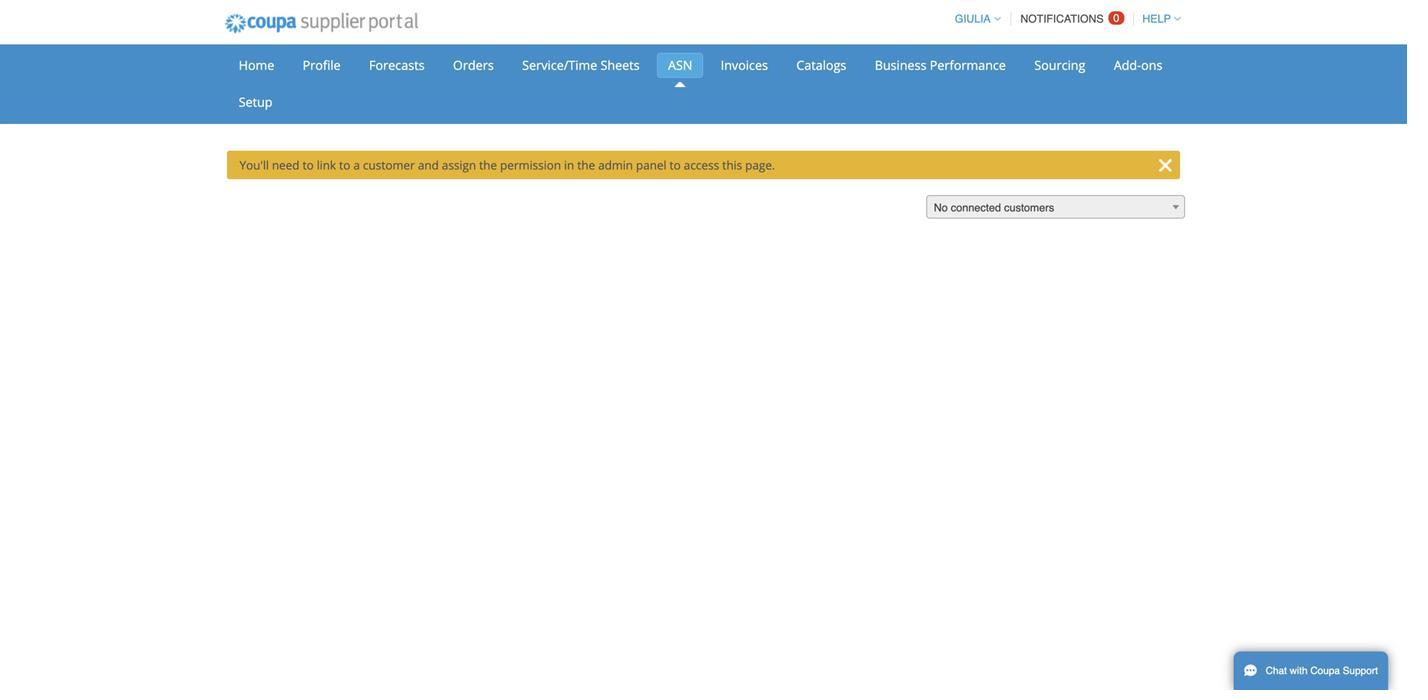 Task type: vqa. For each thing, say whether or not it's contained in the screenshot.
Additional Information ICON
no



Task type: describe. For each thing, give the bounding box(es) containing it.
navigation containing notifications 0
[[947, 3, 1181, 35]]

sheets
[[601, 57, 640, 74]]

2 to from the left
[[339, 157, 350, 173]]

asn link
[[657, 53, 703, 78]]

service/time sheets
[[522, 57, 640, 74]]

customers
[[1004, 201, 1054, 214]]

panel
[[636, 157, 667, 173]]

service/time
[[522, 57, 597, 74]]

3 to from the left
[[670, 157, 681, 173]]

ons
[[1141, 57, 1163, 74]]

notifications 0
[[1020, 12, 1119, 25]]

chat with coupa support
[[1266, 665, 1378, 677]]

you'll need to link to a customer and assign the permission in the admin panel to access this page.
[[240, 157, 775, 173]]

with
[[1290, 665, 1308, 677]]

home link
[[228, 53, 285, 78]]

no connected customers
[[934, 201, 1054, 214]]

coupa
[[1310, 665, 1340, 677]]

help
[[1143, 13, 1171, 25]]

a
[[353, 157, 360, 173]]

chat
[[1266, 665, 1287, 677]]

invoices link
[[710, 53, 779, 78]]

catalogs
[[796, 57, 846, 74]]

0
[[1113, 12, 1119, 24]]

sourcing link
[[1024, 53, 1096, 78]]

permission
[[500, 157, 561, 173]]

orders
[[453, 57, 494, 74]]

profile link
[[292, 53, 352, 78]]

forecasts link
[[358, 53, 436, 78]]

performance
[[930, 57, 1006, 74]]

invoices
[[721, 57, 768, 74]]

notifications
[[1020, 13, 1104, 25]]

sourcing
[[1034, 57, 1085, 74]]

support
[[1343, 665, 1378, 677]]

orders link
[[442, 53, 505, 78]]

service/time sheets link
[[511, 53, 651, 78]]



Task type: locate. For each thing, give the bounding box(es) containing it.
assign
[[442, 157, 476, 173]]

catalogs link
[[786, 53, 857, 78]]

1 to from the left
[[303, 157, 314, 173]]

access
[[684, 157, 719, 173]]

add-
[[1114, 57, 1141, 74]]

add-ons link
[[1103, 53, 1173, 78]]

add-ons
[[1114, 57, 1163, 74]]

link
[[317, 157, 336, 173]]

0 horizontal spatial the
[[479, 157, 497, 173]]

connected
[[951, 201, 1001, 214]]

the right assign
[[479, 157, 497, 173]]

setup
[[239, 93, 273, 111]]

and
[[418, 157, 439, 173]]

No connected customers field
[[926, 195, 1185, 219]]

0 horizontal spatial to
[[303, 157, 314, 173]]

admin
[[598, 157, 633, 173]]

to left link
[[303, 157, 314, 173]]

to left the a
[[339, 157, 350, 173]]

in
[[564, 157, 574, 173]]

profile
[[303, 57, 341, 74]]

page.
[[745, 157, 775, 173]]

business performance link
[[864, 53, 1017, 78]]

1 horizontal spatial to
[[339, 157, 350, 173]]

customer
[[363, 157, 415, 173]]

help link
[[1135, 13, 1181, 25]]

chat with coupa support button
[[1234, 652, 1388, 690]]

the
[[479, 157, 497, 173], [577, 157, 595, 173]]

to
[[303, 157, 314, 173], [339, 157, 350, 173], [670, 157, 681, 173]]

setup link
[[228, 90, 283, 115]]

2 horizontal spatial to
[[670, 157, 681, 173]]

coupa supplier portal image
[[214, 3, 429, 44]]

business performance
[[875, 57, 1006, 74]]

you'll
[[240, 157, 269, 173]]

forecasts
[[369, 57, 425, 74]]

need
[[272, 157, 300, 173]]

asn
[[668, 57, 692, 74]]

to right "panel"
[[670, 157, 681, 173]]

giulia link
[[947, 13, 1001, 25]]

no
[[934, 201, 948, 214]]

navigation
[[947, 3, 1181, 35]]

2 the from the left
[[577, 157, 595, 173]]

this
[[722, 157, 742, 173]]

home
[[239, 57, 274, 74]]

1 horizontal spatial the
[[577, 157, 595, 173]]

giulia
[[955, 13, 991, 25]]

the right in
[[577, 157, 595, 173]]

1 the from the left
[[479, 157, 497, 173]]

business
[[875, 57, 927, 74]]

No connected customers text field
[[927, 196, 1184, 219]]



